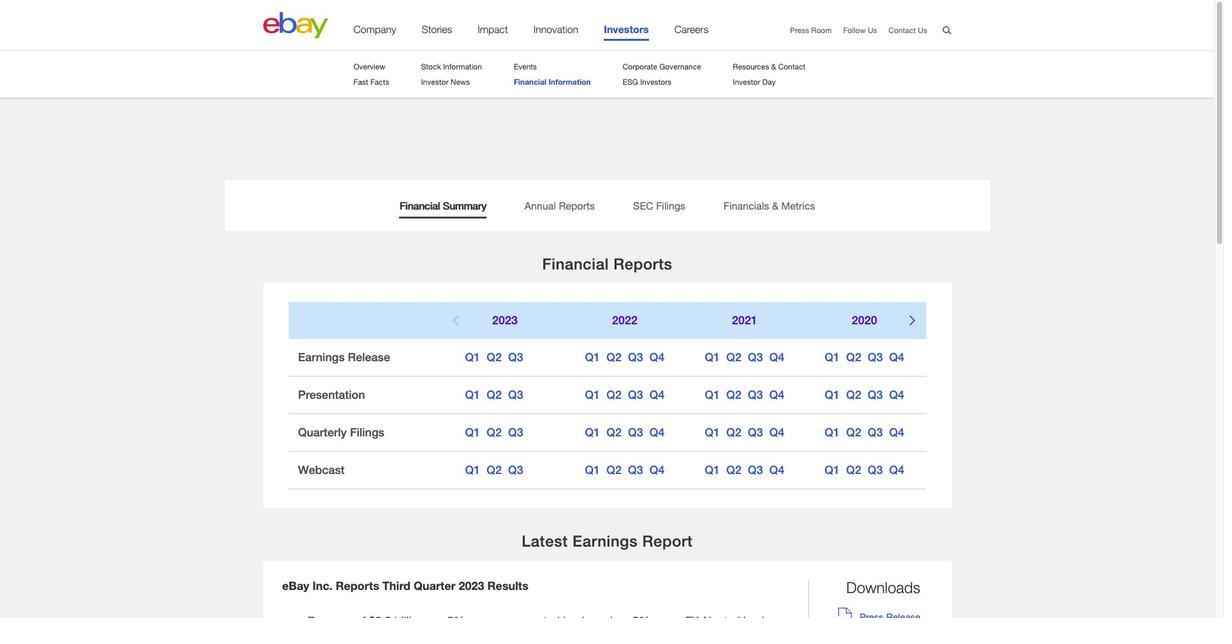 Task type: locate. For each thing, give the bounding box(es) containing it.
& left the metrics
[[773, 200, 779, 212]]

1 horizontal spatial information
[[549, 77, 591, 87]]

reports down the sec
[[614, 255, 673, 273]]

1 us from the left
[[868, 26, 878, 35]]

innovation link
[[534, 24, 579, 41]]

1 horizontal spatial 2023
[[493, 314, 518, 328]]

financial down 'annual reports' link
[[543, 255, 609, 273]]

downloads
[[847, 579, 921, 597]]

4 list box from the top
[[445, 415, 1225, 452]]

1 horizontal spatial us
[[919, 26, 928, 35]]

impact
[[478, 24, 508, 35]]

1 investor from the left
[[421, 77, 449, 87]]

list box containing 2023
[[445, 303, 1225, 340]]

0 vertical spatial &
[[772, 62, 777, 71]]

investors up corporate
[[604, 23, 649, 35]]

investor down resources
[[733, 77, 761, 87]]

room
[[812, 26, 832, 35]]

2 vertical spatial reports
[[336, 579, 380, 593]]

press room link
[[791, 26, 832, 35]]

report
[[643, 533, 693, 551]]

webcast
[[298, 464, 345, 477]]

earnings right latest
[[573, 533, 638, 551]]

inc.
[[313, 579, 333, 593]]

0 vertical spatial earnings
[[298, 351, 345, 365]]

day
[[763, 77, 776, 87]]

investor day link
[[733, 77, 776, 87]]

option
[[445, 340, 565, 377], [565, 340, 685, 377], [685, 340, 805, 377], [805, 340, 925, 377], [445, 377, 565, 414], [565, 377, 685, 414], [685, 377, 805, 414], [805, 377, 925, 414], [445, 415, 565, 452], [565, 415, 685, 452], [685, 415, 805, 452], [805, 415, 925, 452], [445, 453, 565, 490], [565, 453, 685, 490], [685, 453, 805, 490], [805, 453, 925, 490]]

company link
[[354, 24, 396, 41]]

q2
[[487, 351, 502, 365], [607, 351, 622, 365], [727, 351, 742, 365], [847, 351, 862, 365], [487, 389, 502, 402], [607, 389, 622, 402], [727, 389, 742, 402], [847, 389, 862, 402], [487, 426, 502, 440], [607, 426, 622, 440], [727, 426, 742, 440], [847, 426, 862, 440], [487, 464, 502, 477], [607, 464, 622, 477], [727, 464, 742, 477], [847, 464, 862, 477]]

2020 option
[[805, 303, 925, 340]]

1 horizontal spatial investor
[[733, 77, 761, 87]]

information
[[443, 62, 482, 71], [549, 77, 591, 87]]

contact right follow us
[[889, 26, 916, 35]]

earnings release
[[298, 351, 390, 365]]

list box for quarterly filings
[[445, 415, 1225, 452]]

2 list box from the top
[[445, 340, 1225, 377]]

overview
[[354, 62, 386, 71]]

2023 inside 2023 option
[[493, 314, 518, 328]]

list box
[[445, 303, 1225, 340], [445, 340, 1225, 377], [445, 377, 1225, 414], [445, 415, 1225, 452], [445, 453, 1225, 490]]

events financial information
[[514, 62, 591, 87]]

us
[[868, 26, 878, 35], [919, 26, 928, 35]]

information inside stock information investor news
[[443, 62, 482, 71]]

resources & contact investor day
[[733, 62, 806, 87]]

careers link
[[675, 24, 709, 41]]

reports right the inc.
[[336, 579, 380, 593]]

financial
[[514, 77, 547, 87], [400, 200, 440, 212], [543, 255, 609, 273]]

q4
[[530, 351, 545, 365], [650, 351, 665, 365], [770, 351, 785, 365], [890, 351, 905, 365], [530, 389, 545, 402], [650, 389, 665, 402], [770, 389, 785, 402], [890, 389, 905, 402], [530, 426, 545, 440], [650, 426, 665, 440], [770, 426, 785, 440], [890, 426, 905, 440], [530, 464, 545, 477], [650, 464, 665, 477], [770, 464, 785, 477], [890, 464, 905, 477]]

facts
[[371, 77, 389, 87]]

reports right the 'annual'
[[559, 200, 595, 212]]

filings
[[657, 200, 686, 212], [350, 426, 385, 440]]

investors down corporate governance link
[[641, 77, 672, 87]]

annual reports
[[525, 200, 595, 212]]

2 investor from the left
[[733, 77, 761, 87]]

us right follow
[[868, 26, 878, 35]]

q1
[[465, 351, 481, 365], [585, 351, 601, 365], [705, 351, 720, 365], [825, 351, 840, 365], [465, 389, 481, 402], [585, 389, 601, 402], [705, 389, 720, 402], [825, 389, 840, 402], [465, 426, 481, 440], [585, 426, 601, 440], [705, 426, 720, 440], [825, 426, 840, 440], [465, 464, 481, 477], [585, 464, 601, 477], [705, 464, 720, 477], [825, 464, 840, 477]]

1 vertical spatial investors
[[641, 77, 672, 87]]

list box for earnings release
[[445, 340, 1225, 377]]

1 vertical spatial earnings
[[573, 533, 638, 551]]

investor inside resources & contact investor day
[[733, 77, 761, 87]]

governance
[[660, 62, 702, 71]]

metrics
[[782, 200, 816, 212]]

q2 link
[[487, 351, 502, 365], [607, 351, 622, 365], [727, 351, 742, 365], [847, 351, 862, 365], [487, 389, 502, 402], [607, 389, 622, 402], [727, 389, 742, 402], [847, 389, 862, 402], [487, 426, 502, 440], [607, 426, 622, 440], [727, 426, 742, 440], [847, 426, 862, 440], [487, 464, 502, 477], [607, 464, 622, 477], [727, 464, 742, 477], [847, 464, 862, 477]]

innovation
[[534, 24, 579, 35]]

1 vertical spatial filings
[[350, 426, 385, 440]]

0 vertical spatial financial
[[514, 77, 547, 87]]

2 horizontal spatial reports
[[614, 255, 673, 273]]

investor
[[421, 77, 449, 87], [733, 77, 761, 87]]

contact inside resources & contact investor day
[[779, 62, 806, 71]]

esg investors link
[[623, 77, 672, 87]]

3 list box from the top
[[445, 377, 1225, 414]]

contact
[[889, 26, 916, 35], [779, 62, 806, 71]]

0 vertical spatial contact
[[889, 26, 916, 35]]

0 vertical spatial reports
[[559, 200, 595, 212]]

sec
[[634, 200, 654, 212]]

q4 link
[[650, 351, 665, 365], [770, 351, 785, 365], [890, 351, 905, 365], [650, 389, 665, 402], [770, 389, 785, 402], [890, 389, 905, 402], [650, 426, 665, 440], [770, 426, 785, 440], [890, 426, 905, 440], [650, 464, 665, 477], [770, 464, 785, 477], [890, 464, 905, 477]]

information inside 'events financial information'
[[549, 77, 591, 87]]

1 vertical spatial information
[[549, 77, 591, 87]]

overview link
[[354, 62, 386, 71]]

esg
[[623, 77, 639, 87]]

stock
[[421, 62, 441, 71]]

careers
[[675, 24, 709, 35]]

q1 q2 q3 q4
[[465, 351, 545, 365], [585, 351, 665, 365], [705, 351, 785, 365], [825, 351, 905, 365], [465, 389, 545, 402], [585, 389, 665, 402], [705, 389, 785, 402], [825, 389, 905, 402], [465, 426, 545, 440], [585, 426, 665, 440], [705, 426, 785, 440], [825, 426, 905, 440], [465, 464, 545, 477], [585, 464, 665, 477], [705, 464, 785, 477], [825, 464, 905, 477]]

financial summary
[[400, 200, 487, 212]]

5 list box from the top
[[445, 453, 1225, 490]]

1 horizontal spatial earnings
[[573, 533, 638, 551]]

1 vertical spatial contact
[[779, 62, 806, 71]]

0 horizontal spatial earnings
[[298, 351, 345, 365]]

reports
[[559, 200, 595, 212], [614, 255, 673, 273], [336, 579, 380, 593]]

2023
[[493, 314, 518, 328], [459, 579, 485, 593]]

corporate
[[623, 62, 658, 71]]

investors link
[[604, 23, 649, 41]]

us right follow us
[[919, 26, 928, 35]]

presentation
[[298, 389, 365, 402]]

filings right the sec
[[657, 200, 686, 212]]

1 vertical spatial 2023
[[459, 579, 485, 593]]

q3
[[508, 351, 524, 365], [628, 351, 644, 365], [748, 351, 763, 365], [868, 351, 883, 365], [508, 389, 524, 402], [628, 389, 644, 402], [748, 389, 763, 402], [868, 389, 883, 402], [508, 426, 524, 440], [628, 426, 644, 440], [748, 426, 763, 440], [868, 426, 883, 440], [508, 464, 524, 477], [628, 464, 644, 477], [748, 464, 763, 477], [868, 464, 883, 477]]

& up day
[[772, 62, 777, 71]]

q1 link
[[465, 351, 481, 365], [585, 351, 601, 365], [705, 351, 720, 365], [825, 351, 840, 365], [465, 389, 481, 402], [585, 389, 601, 402], [705, 389, 720, 402], [825, 389, 840, 402], [465, 426, 481, 440], [585, 426, 601, 440], [705, 426, 720, 440], [825, 426, 840, 440], [465, 464, 481, 477], [585, 464, 601, 477], [705, 464, 720, 477], [825, 464, 840, 477]]

2 vertical spatial financial
[[543, 255, 609, 273]]

1 horizontal spatial filings
[[657, 200, 686, 212]]

follow us
[[844, 26, 878, 35]]

filings for sec filings
[[657, 200, 686, 212]]

quarterly
[[298, 426, 347, 440]]

& inside resources & contact investor day
[[772, 62, 777, 71]]

0 horizontal spatial information
[[443, 62, 482, 71]]

0 vertical spatial information
[[443, 62, 482, 71]]

0 horizontal spatial filings
[[350, 426, 385, 440]]

sec filings link
[[614, 181, 705, 232]]

financial for financial summary
[[400, 200, 440, 212]]

financial left summary
[[400, 200, 440, 212]]

list box for webcast
[[445, 453, 1225, 490]]

information down innovation link
[[549, 77, 591, 87]]

fast
[[354, 77, 369, 87]]

filings for quarterly filings
[[350, 426, 385, 440]]

annual
[[525, 200, 556, 212]]

corporate governance esg investors
[[623, 62, 702, 87]]

1 vertical spatial &
[[773, 200, 779, 212]]

0 vertical spatial investors
[[604, 23, 649, 35]]

information up the news at left
[[443, 62, 482, 71]]

0 horizontal spatial investor
[[421, 77, 449, 87]]

filings right quarterly
[[350, 426, 385, 440]]

0 vertical spatial filings
[[657, 200, 686, 212]]

1 list box from the top
[[445, 303, 1225, 340]]

&
[[772, 62, 777, 71], [773, 200, 779, 212]]

earnings
[[298, 351, 345, 365], [573, 533, 638, 551]]

0 vertical spatial 2023
[[493, 314, 518, 328]]

1 vertical spatial reports
[[614, 255, 673, 273]]

2 us from the left
[[919, 26, 928, 35]]

quarterly filings
[[298, 426, 385, 440]]

1 horizontal spatial contact
[[889, 26, 916, 35]]

1 horizontal spatial reports
[[559, 200, 595, 212]]

earnings up presentation
[[298, 351, 345, 365]]

0 horizontal spatial us
[[868, 26, 878, 35]]

contact down press on the top right of page
[[779, 62, 806, 71]]

financial summary link
[[381, 181, 506, 232]]

investors
[[604, 23, 649, 35], [641, 77, 672, 87]]

& for financials
[[773, 200, 779, 212]]

financial down events link
[[514, 77, 547, 87]]

1 vertical spatial financial
[[400, 200, 440, 212]]

investor down stock
[[421, 77, 449, 87]]

0 horizontal spatial contact
[[779, 62, 806, 71]]

stock information link
[[421, 62, 482, 71]]

q3 link
[[508, 351, 524, 365], [628, 351, 644, 365], [748, 351, 763, 365], [868, 351, 883, 365], [508, 389, 524, 402], [628, 389, 644, 402], [748, 389, 763, 402], [868, 389, 883, 402], [508, 426, 524, 440], [628, 426, 644, 440], [748, 426, 763, 440], [868, 426, 883, 440], [508, 464, 524, 477], [628, 464, 644, 477], [748, 464, 763, 477], [868, 464, 883, 477]]

third
[[383, 579, 411, 593]]



Task type: describe. For each thing, give the bounding box(es) containing it.
events link
[[514, 62, 537, 71]]

reports for financial reports
[[614, 255, 673, 273]]

financial reports
[[543, 255, 673, 273]]

& for resources
[[772, 62, 777, 71]]

investor news link
[[421, 77, 470, 87]]

2021 option
[[685, 303, 805, 340]]

quick links list
[[779, 26, 928, 36]]

latest
[[522, 533, 568, 551]]

contact inside the quick links list
[[889, 26, 916, 35]]

ebay
[[282, 579, 310, 593]]

investor inside stock information investor news
[[421, 77, 449, 87]]

reports for annual reports
[[559, 200, 595, 212]]

impact link
[[478, 24, 508, 41]]

latest earnings report
[[522, 533, 693, 551]]

home image
[[263, 12, 328, 38]]

us for follow us
[[868, 26, 878, 35]]

stories
[[422, 24, 452, 35]]

2022
[[612, 314, 638, 328]]

summary
[[443, 200, 487, 212]]

news
[[451, 77, 470, 87]]

quarter
[[414, 579, 456, 593]]

ebay inc. reports third quarter 2023 results
[[282, 579, 529, 593]]

2022 option
[[565, 303, 685, 340]]

financials & metrics link
[[705, 181, 835, 232]]

financial inside 'events financial information'
[[514, 77, 547, 87]]

overview fast facts
[[354, 62, 389, 87]]

2021
[[732, 314, 758, 328]]

financial for financial reports
[[543, 255, 609, 273]]

press
[[791, 26, 810, 35]]

resources
[[733, 62, 770, 71]]

annual reports link
[[506, 181, 614, 232]]

us for contact us
[[919, 26, 928, 35]]

contact us
[[889, 26, 928, 35]]

stories link
[[422, 24, 452, 41]]

company
[[354, 24, 396, 35]]

press room
[[791, 26, 832, 35]]

financial information link
[[514, 77, 591, 87]]

list box for presentation
[[445, 377, 1225, 414]]

stock information investor news
[[421, 62, 482, 87]]

resources & contact link
[[733, 62, 806, 71]]

0 horizontal spatial reports
[[336, 579, 380, 593]]

financials & metrics
[[724, 200, 816, 212]]

2023 option
[[445, 303, 565, 340]]

investors inside corporate governance esg investors
[[641, 77, 672, 87]]

corporate governance link
[[623, 62, 702, 71]]

follow us link
[[844, 26, 878, 35]]

events
[[514, 62, 537, 71]]

follow
[[844, 26, 866, 35]]

contact us link
[[889, 26, 928, 35]]

fast facts link
[[354, 77, 389, 87]]

0 horizontal spatial 2023
[[459, 579, 485, 593]]

financials
[[724, 200, 770, 212]]

2020
[[852, 314, 878, 328]]

release
[[348, 351, 390, 365]]

results
[[488, 579, 529, 593]]

sec filings
[[634, 200, 686, 212]]



Task type: vqa. For each thing, say whether or not it's contained in the screenshot.
Statement
no



